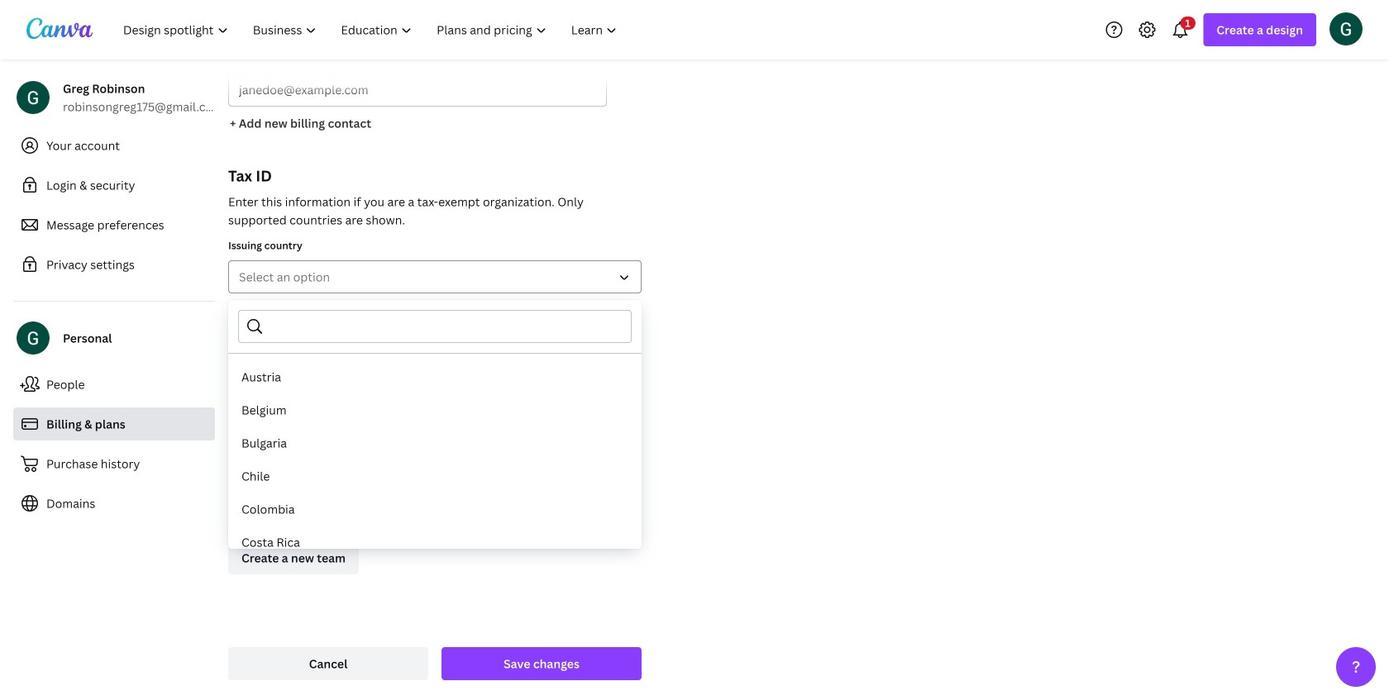 Task type: locate. For each thing, give the bounding box(es) containing it.
option
[[228, 361, 642, 394], [228, 394, 642, 427], [228, 427, 642, 460], [228, 460, 642, 493], [228, 493, 642, 526], [228, 526, 642, 559]]

Enter your legal company name text field
[[239, 326, 631, 357]]

None button
[[228, 261, 642, 294]]

Enter an email address text field
[[239, 74, 596, 106]]

1 option from the top
[[228, 361, 642, 394]]

None search field
[[271, 311, 621, 342]]

3 option from the top
[[228, 427, 642, 460]]

Enter your tax ID text field
[[239, 404, 631, 435]]

list box
[[228, 361, 642, 701]]

top level navigation element
[[112, 13, 631, 46]]

4 option from the top
[[228, 460, 642, 493]]



Task type: describe. For each thing, give the bounding box(es) containing it.
5 option from the top
[[228, 493, 642, 526]]

2 option from the top
[[228, 394, 642, 427]]

6 option from the top
[[228, 526, 642, 559]]

greg robinson image
[[1330, 12, 1363, 45]]



Task type: vqa. For each thing, say whether or not it's contained in the screenshot.
fourth option from the bottom
yes



